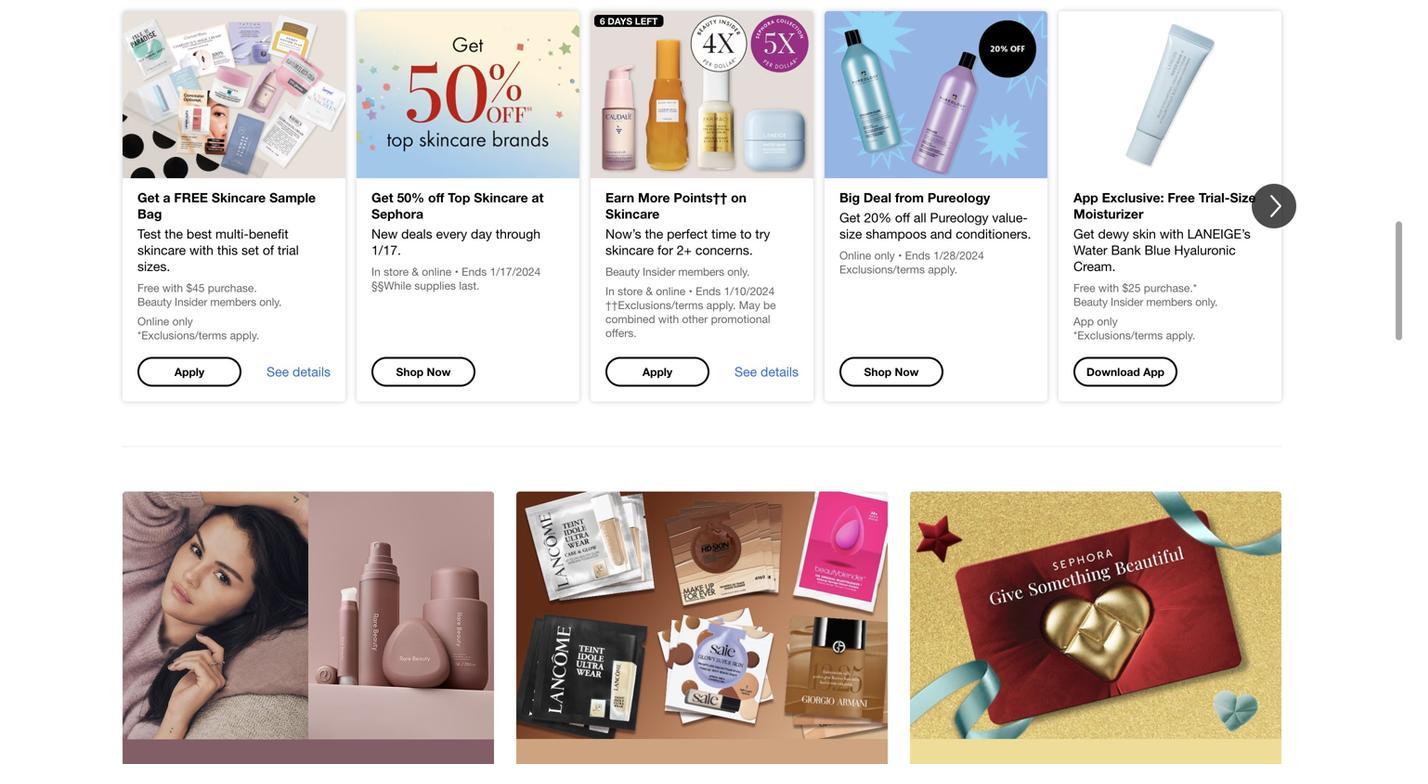 Task type: locate. For each thing, give the bounding box(es) containing it.
apply button
[[137, 357, 242, 387], [606, 357, 710, 387]]

2 shop now from the left
[[864, 365, 919, 378]]

combined
[[606, 312, 655, 325]]

apply. down the 1/28/2024
[[928, 263, 958, 276]]

0 horizontal spatial shop
[[396, 365, 424, 378]]

0 horizontal spatial skincare
[[137, 242, 186, 258]]

online down sizes.
[[137, 315, 169, 328]]

1 vertical spatial in
[[606, 285, 615, 298]]

skincare inside get a free skincare sample bag test the best multi-benefit skincare with this set of trial sizes. free with $45 purchase. beauty insider members only. online only *exclusions/terms apply.
[[212, 190, 266, 205]]

1 horizontal spatial details
[[761, 364, 799, 379]]

1 vertical spatial store
[[618, 285, 643, 298]]

details inside button
[[761, 364, 799, 379]]

0 horizontal spatial beauty
[[137, 295, 172, 308]]

conditioners.
[[956, 226, 1032, 241]]

1 vertical spatial •
[[455, 265, 459, 278]]

1 *exclusions/terms from the left
[[137, 329, 227, 342]]

see for see details link in the left of the page
[[267, 364, 289, 379]]

free
[[1168, 190, 1196, 205], [137, 281, 159, 294], [1074, 281, 1096, 294]]

2 skincare from the left
[[606, 242, 654, 258]]

2 horizontal spatial only
[[1097, 315, 1118, 328]]

2 horizontal spatial •
[[898, 249, 902, 262]]

0 horizontal spatial insider
[[175, 295, 207, 308]]

1 horizontal spatial shop
[[864, 365, 892, 378]]

1 skincare from the left
[[137, 242, 186, 258]]

off up shampoos
[[895, 210, 910, 225]]

2 vertical spatial ends
[[696, 285, 721, 298]]

apply. inside app exclusive: free trial-size moisturizer get dewy skin with laneige's water bank blue hyaluronic cream. free with $25 purchase.* beauty insider members only. app only *exclusions/terms apply.
[[1166, 329, 1196, 342]]

get up bag
[[137, 190, 159, 205]]

0 horizontal spatial skincare
[[212, 190, 266, 205]]

beauty down cream.
[[1074, 295, 1108, 308]]

moisturizer
[[1074, 206, 1144, 221]]

the right test
[[165, 226, 183, 241]]

free left trial-
[[1168, 190, 1196, 205]]

0 horizontal spatial online
[[137, 315, 169, 328]]

1/28/2024
[[934, 249, 985, 262]]

free down sizes.
[[137, 281, 159, 294]]

get inside "big deal from pureology get 20% off all pureology value- size shampoos and conditioners. online only • ends 1/28/2024 exclusions/terms apply."
[[840, 210, 861, 225]]

beauty inside get a free skincare sample bag test the best multi-benefit skincare with this set of trial sizes. free with $45 purchase. beauty insider members only. online only *exclusions/terms apply.
[[137, 295, 172, 308]]

ends down shampoos
[[905, 249, 931, 262]]

1 horizontal spatial apply button
[[606, 357, 710, 387]]

details for see details link in the left of the page
[[293, 364, 331, 379]]

ends inside earn more points†† on skincare now's the perfect time to try skincare for 2+ concerns. beauty insider members only. in store & online • ends 1/10/2024 ††exclusions/terms apply. may be combined with other promotional offers.
[[696, 285, 721, 298]]

0 horizontal spatial online
[[422, 265, 452, 278]]

0 vertical spatial &
[[412, 265, 419, 278]]

set
[[242, 242, 259, 258]]

free down cream.
[[1074, 281, 1096, 294]]

apply
[[175, 365, 204, 378], [643, 365, 673, 378]]

members inside earn more points†† on skincare now's the perfect time to try skincare for 2+ concerns. beauty insider members only. in store & online • ends 1/10/2024 ††exclusions/terms apply. may be combined with other promotional offers.
[[679, 265, 725, 278]]

app right "download"
[[1144, 365, 1165, 378]]

1 shop now from the left
[[396, 365, 451, 378]]

2 *exclusions/terms from the left
[[1074, 329, 1163, 342]]

download
[[1087, 365, 1141, 378]]

0 horizontal spatial ends
[[462, 265, 487, 278]]

1/17/2024
[[490, 265, 541, 278]]

only up "download"
[[1097, 315, 1118, 328]]

1 horizontal spatial ends
[[696, 285, 721, 298]]

0 horizontal spatial in
[[372, 265, 381, 278]]

2 horizontal spatial ends
[[905, 249, 931, 262]]

skincare left at
[[474, 190, 528, 205]]

to
[[740, 226, 752, 241]]

apply. down purchase.*
[[1166, 329, 1196, 342]]

1 now from the left
[[427, 365, 451, 378]]

0 horizontal spatial shop now button
[[372, 357, 476, 387]]

2 horizontal spatial free
[[1168, 190, 1196, 205]]

0 vertical spatial store
[[384, 265, 409, 278]]

app down cream.
[[1074, 315, 1094, 328]]

2 shop now button from the left
[[840, 357, 944, 387]]

2 details from the left
[[761, 364, 799, 379]]

2 apply from the left
[[643, 365, 673, 378]]

insider down $25
[[1111, 295, 1144, 308]]

1 horizontal spatial shop now
[[864, 365, 919, 378]]

0 horizontal spatial only.
[[259, 295, 282, 308]]

0 vertical spatial off
[[428, 190, 444, 205]]

0 vertical spatial online
[[422, 265, 452, 278]]

0 horizontal spatial now
[[427, 365, 451, 378]]

0 vertical spatial •
[[898, 249, 902, 262]]

$45
[[186, 281, 205, 294]]

2 the from the left
[[645, 226, 664, 241]]

2 now from the left
[[895, 365, 919, 378]]

only. inside earn more points†† on skincare now's the perfect time to try skincare for 2+ concerns. beauty insider members only. in store & online • ends 1/10/2024 ††exclusions/terms apply. may be combined with other promotional offers.
[[728, 265, 750, 278]]

1 horizontal spatial the
[[645, 226, 664, 241]]

apply. up the "promotional"
[[707, 299, 736, 312]]

skincare down earn
[[606, 206, 660, 221]]

get up water
[[1074, 226, 1095, 241]]

shop
[[396, 365, 424, 378], [864, 365, 892, 378]]

exclusive:
[[1102, 190, 1164, 205]]

1 horizontal spatial skincare
[[474, 190, 528, 205]]

last.
[[459, 279, 480, 292]]

off left top
[[428, 190, 444, 205]]

0 horizontal spatial the
[[165, 226, 183, 241]]

2 horizontal spatial insider
[[1111, 295, 1144, 308]]

1 horizontal spatial off
[[895, 210, 910, 225]]

members
[[679, 265, 725, 278], [210, 295, 256, 308], [1147, 295, 1193, 308]]

1 horizontal spatial store
[[618, 285, 643, 298]]

online up supplies
[[422, 265, 452, 278]]

1 horizontal spatial skincare
[[606, 242, 654, 258]]

1 horizontal spatial shop now button
[[840, 357, 944, 387]]

0 horizontal spatial store
[[384, 265, 409, 278]]

store up combined at the left top
[[618, 285, 643, 298]]

on
[[731, 190, 747, 205]]

store inside earn more points†† on skincare now's the perfect time to try skincare for 2+ concerns. beauty insider members only. in store & online • ends 1/10/2024 ††exclusions/terms apply. may be combined with other promotional offers.
[[618, 285, 643, 298]]

now
[[427, 365, 451, 378], [895, 365, 919, 378]]

& up ††exclusions/terms in the top of the page
[[646, 285, 653, 298]]

• up other
[[689, 285, 693, 298]]

0 horizontal spatial see
[[267, 364, 289, 379]]

1 vertical spatial online
[[656, 285, 686, 298]]

2 horizontal spatial only.
[[1196, 295, 1218, 308]]

1 shop from the left
[[396, 365, 424, 378]]

skincare inside get a free skincare sample bag test the best multi-benefit skincare with this set of trial sizes. free with $45 purchase. beauty insider members only. online only *exclusions/terms apply.
[[137, 242, 186, 258]]

online up ††exclusions/terms in the top of the page
[[656, 285, 686, 298]]

only. inside app exclusive: free trial-size moisturizer get dewy skin with laneige's water bank blue hyaluronic cream. free with $25 purchase.* beauty insider members only. app only *exclusions/terms apply.
[[1196, 295, 1218, 308]]

online
[[840, 249, 872, 262], [137, 315, 169, 328]]

may
[[739, 299, 761, 312]]

new
[[372, 226, 398, 241]]

1 see from the left
[[267, 364, 289, 379]]

shop now
[[396, 365, 451, 378], [864, 365, 919, 378]]

insider
[[643, 265, 676, 278], [175, 295, 207, 308], [1111, 295, 1144, 308]]

1 horizontal spatial only
[[875, 249, 895, 262]]

2 horizontal spatial skincare
[[606, 206, 660, 221]]

of
[[263, 242, 274, 258]]

1 see details from the left
[[267, 364, 331, 379]]

see details button
[[735, 358, 799, 386]]

0 horizontal spatial shop now
[[396, 365, 451, 378]]

1 horizontal spatial in
[[606, 285, 615, 298]]

ends up last. at the left top
[[462, 265, 487, 278]]

all
[[914, 210, 927, 225]]

in up §§while
[[372, 265, 381, 278]]

see details for see details link in the left of the page
[[267, 364, 331, 379]]

ends up other
[[696, 285, 721, 298]]

1 details from the left
[[293, 364, 331, 379]]

see details for see details button
[[735, 364, 799, 379]]

1 the from the left
[[165, 226, 183, 241]]

get up the 'size'
[[840, 210, 861, 225]]

day
[[471, 226, 492, 241]]

1 horizontal spatial see
[[735, 364, 757, 379]]

shop now button for conditioners.
[[840, 357, 944, 387]]

1 horizontal spatial &
[[646, 285, 653, 298]]

only inside app exclusive: free trial-size moisturizer get dewy skin with laneige's water bank blue hyaluronic cream. free with $25 purchase.* beauty insider members only. app only *exclusions/terms apply.
[[1097, 315, 1118, 328]]

0 horizontal spatial off
[[428, 190, 444, 205]]

1 horizontal spatial insider
[[643, 265, 676, 278]]

get inside get 50% off top skincare at sephora new deals every day through 1/17. in store & online • ends 1/17/2024 §§while supplies last.
[[372, 190, 394, 205]]

see details link
[[267, 358, 331, 386]]

• up supplies
[[455, 265, 459, 278]]

water
[[1074, 242, 1108, 258]]

1 horizontal spatial •
[[689, 285, 693, 298]]

online inside get a free skincare sample bag test the best multi-benefit skincare with this set of trial sizes. free with $45 purchase. beauty insider members only. online only *exclusions/terms apply.
[[137, 315, 169, 328]]

get
[[137, 190, 159, 205], [372, 190, 394, 205], [840, 210, 861, 225], [1074, 226, 1095, 241]]

1 vertical spatial &
[[646, 285, 653, 298]]

the inside earn more points†† on skincare now's the perfect time to try skincare for 2+ concerns. beauty insider members only. in store & online • ends 1/10/2024 ††exclusions/terms apply. may be combined with other promotional offers.
[[645, 226, 664, 241]]

off
[[428, 190, 444, 205], [895, 210, 910, 225]]

only down the $45
[[172, 315, 193, 328]]

with down ††exclusions/terms in the top of the page
[[659, 312, 679, 325]]

app up moisturizer
[[1074, 190, 1099, 205]]

skincare inside earn more points†† on skincare now's the perfect time to try skincare for 2+ concerns. beauty insider members only. in store & online • ends 1/10/2024 ††exclusions/terms apply. may be combined with other promotional offers.
[[606, 242, 654, 258]]

apply button down the $45
[[137, 357, 242, 387]]

only. up 1/10/2024
[[728, 265, 750, 278]]

1 horizontal spatial *exclusions/terms
[[1074, 329, 1163, 342]]

2 vertical spatial app
[[1144, 365, 1165, 378]]

0 horizontal spatial apply button
[[137, 357, 242, 387]]

store
[[384, 265, 409, 278], [618, 285, 643, 298]]

see details
[[267, 364, 331, 379], [735, 364, 799, 379]]

1 horizontal spatial online
[[656, 285, 686, 298]]

see inside button
[[735, 364, 757, 379]]

skincare
[[212, 190, 266, 205], [474, 190, 528, 205], [606, 206, 660, 221]]

only up exclusions/terms
[[875, 249, 895, 262]]

0 vertical spatial online
[[840, 249, 872, 262]]

apply. down purchase.
[[230, 329, 260, 342]]

only. down purchase.*
[[1196, 295, 1218, 308]]

store up §§while
[[384, 265, 409, 278]]

0 horizontal spatial •
[[455, 265, 459, 278]]

0 vertical spatial ends
[[905, 249, 931, 262]]

pureology
[[928, 190, 991, 205], [930, 210, 989, 225]]

members down purchase.*
[[1147, 295, 1193, 308]]

2 see details from the left
[[735, 364, 799, 379]]

skincare for the
[[606, 242, 654, 258]]

0 horizontal spatial free
[[137, 281, 159, 294]]

shop now button
[[372, 357, 476, 387], [840, 357, 944, 387]]

•
[[898, 249, 902, 262], [455, 265, 459, 278], [689, 285, 693, 298]]

insider inside app exclusive: free trial-size moisturizer get dewy skin with laneige's water bank blue hyaluronic cream. free with $25 purchase.* beauty insider members only. app only *exclusions/terms apply.
[[1111, 295, 1144, 308]]

apply for test the best multi-benefit skincare with this set of trial sizes.
[[175, 365, 204, 378]]

apply button for test the best multi-benefit skincare with this set of trial sizes.
[[137, 357, 242, 387]]

0 horizontal spatial members
[[210, 295, 256, 308]]

with left the $45
[[162, 281, 183, 294]]

1 horizontal spatial free
[[1074, 281, 1096, 294]]

0 horizontal spatial *exclusions/terms
[[137, 329, 227, 342]]

value-
[[993, 210, 1028, 225]]

& up supplies
[[412, 265, 419, 278]]

at
[[532, 190, 544, 205]]

with left $25
[[1099, 281, 1120, 294]]

in
[[372, 265, 381, 278], [606, 285, 615, 298]]

apply down the $45
[[175, 365, 204, 378]]

2 vertical spatial •
[[689, 285, 693, 298]]

app exclusive: free trial-size moisturizer get dewy skin with laneige's water bank blue hyaluronic cream. free with $25 purchase.* beauty insider members only. app only *exclusions/terms apply.
[[1074, 190, 1260, 342]]

best
[[187, 226, 212, 241]]

1 vertical spatial off
[[895, 210, 910, 225]]

1 apply from the left
[[175, 365, 204, 378]]

2 horizontal spatial members
[[1147, 295, 1193, 308]]

• inside "big deal from pureology get 20% off all pureology value- size shampoos and conditioners. online only • ends 1/28/2024 exclusions/terms apply."
[[898, 249, 902, 262]]

skincare down now's
[[606, 242, 654, 258]]

get up sephora
[[372, 190, 394, 205]]

beauty down sizes.
[[137, 295, 172, 308]]

*exclusions/terms
[[137, 329, 227, 342], [1074, 329, 1163, 342]]

2+
[[677, 242, 692, 258]]

1 apply button from the left
[[137, 357, 242, 387]]

get inside get a free skincare sample bag test the best multi-benefit skincare with this set of trial sizes. free with $45 purchase. beauty insider members only. online only *exclusions/terms apply.
[[137, 190, 159, 205]]

0 horizontal spatial see details
[[267, 364, 331, 379]]

1 horizontal spatial apply
[[643, 365, 673, 378]]

members down 2+
[[679, 265, 725, 278]]

††exclusions/terms
[[606, 299, 704, 312]]

with
[[1160, 226, 1184, 241], [190, 242, 214, 258], [162, 281, 183, 294], [1099, 281, 1120, 294], [659, 312, 679, 325]]

• down shampoos
[[898, 249, 902, 262]]

&
[[412, 265, 419, 278], [646, 285, 653, 298]]

big
[[840, 190, 860, 205]]

1 horizontal spatial only.
[[728, 265, 750, 278]]

0 vertical spatial in
[[372, 265, 381, 278]]

& inside get 50% off top skincare at sephora new deals every day through 1/17. in store & online • ends 1/17/2024 §§while supplies last.
[[412, 265, 419, 278]]

the inside get a free skincare sample bag test the best multi-benefit skincare with this set of trial sizes. free with $45 purchase. beauty insider members only. online only *exclusions/terms apply.
[[165, 226, 183, 241]]

& inside earn more points†† on skincare now's the perfect time to try skincare for 2+ concerns. beauty insider members only. in store & online • ends 1/10/2024 ††exclusions/terms apply. may be combined with other promotional offers.
[[646, 285, 653, 298]]

1 vertical spatial ends
[[462, 265, 487, 278]]

only inside "big deal from pureology get 20% off all pureology value- size shampoos and conditioners. online only • ends 1/28/2024 exclusions/terms apply."
[[875, 249, 895, 262]]

and
[[931, 226, 953, 241]]

1 horizontal spatial now
[[895, 365, 919, 378]]

in up combined at the left top
[[606, 285, 615, 298]]

0 horizontal spatial apply
[[175, 365, 204, 378]]

insider down the $45
[[175, 295, 207, 308]]

skincare
[[137, 242, 186, 258], [606, 242, 654, 258]]

now's
[[606, 226, 642, 241]]

online inside get 50% off top skincare at sephora new deals every day through 1/17. in store & online • ends 1/17/2024 §§while supplies last.
[[422, 265, 452, 278]]

with up blue
[[1160, 226, 1184, 241]]

*exclusions/terms up "download"
[[1074, 329, 1163, 342]]

app
[[1074, 190, 1099, 205], [1074, 315, 1094, 328], [1144, 365, 1165, 378]]

apply. inside "big deal from pureology get 20% off all pureology value- size shampoos and conditioners. online only • ends 1/28/2024 exclusions/terms apply."
[[928, 263, 958, 276]]

download app button
[[1074, 357, 1178, 387]]

beauty down now's
[[606, 265, 640, 278]]

skincare for test
[[137, 242, 186, 258]]

1 horizontal spatial see details
[[735, 364, 799, 379]]

skincare up sizes.
[[137, 242, 186, 258]]

insider down 'for'
[[643, 265, 676, 278]]

cream.
[[1074, 259, 1116, 274]]

the
[[165, 226, 183, 241], [645, 226, 664, 241]]

members inside get a free skincare sample bag test the best multi-benefit skincare with this set of trial sizes. free with $45 purchase. beauty insider members only. online only *exclusions/terms apply.
[[210, 295, 256, 308]]

0 horizontal spatial &
[[412, 265, 419, 278]]

*exclusions/terms inside app exclusive: free trial-size moisturizer get dewy skin with laneige's water bank blue hyaluronic cream. free with $25 purchase.* beauty insider members only. app only *exclusions/terms apply.
[[1074, 329, 1163, 342]]

members down purchase.
[[210, 295, 256, 308]]

time
[[712, 226, 737, 241]]

sizes.
[[137, 259, 170, 274]]

2 horizontal spatial beauty
[[1074, 295, 1108, 308]]

0 vertical spatial pureology
[[928, 190, 991, 205]]

1 vertical spatial pureology
[[930, 210, 989, 225]]

purchase.*
[[1144, 281, 1197, 294]]

*exclusions/terms down the $45
[[137, 329, 227, 342]]

2 apply button from the left
[[606, 357, 710, 387]]

apply button down offers.
[[606, 357, 710, 387]]

0 horizontal spatial details
[[293, 364, 331, 379]]

1 horizontal spatial beauty
[[606, 265, 640, 278]]

members inside app exclusive: free trial-size moisturizer get dewy skin with laneige's water bank blue hyaluronic cream. free with $25 purchase.* beauty insider members only. app only *exclusions/terms apply.
[[1147, 295, 1193, 308]]

1 horizontal spatial members
[[679, 265, 725, 278]]

see for see details button
[[735, 364, 757, 379]]

be
[[764, 299, 776, 312]]

beauty
[[606, 265, 640, 278], [137, 295, 172, 308], [1074, 295, 1108, 308]]

skincare up multi- on the left
[[212, 190, 266, 205]]

ends
[[905, 249, 931, 262], [462, 265, 487, 278], [696, 285, 721, 298]]

the up 'for'
[[645, 226, 664, 241]]

apply down combined at the left top
[[643, 365, 673, 378]]

1 horizontal spatial online
[[840, 249, 872, 262]]

2 see from the left
[[735, 364, 757, 379]]

points††
[[674, 190, 728, 205]]

skincare inside earn more points†† on skincare now's the perfect time to try skincare for 2+ concerns. beauty insider members only. in store & online • ends 1/10/2024 ††exclusions/terms apply. may be combined with other promotional offers.
[[606, 206, 660, 221]]

0 horizontal spatial only
[[172, 315, 193, 328]]

1 shop now button from the left
[[372, 357, 476, 387]]

shop for in
[[396, 365, 424, 378]]

featuring foundation samples image
[[517, 492, 888, 740]]

shop now button for in
[[372, 357, 476, 387]]

2 shop from the left
[[864, 365, 892, 378]]

skincare inside get 50% off top skincare at sephora new deals every day through 1/17. in store & online • ends 1/17/2024 §§while supplies last.
[[474, 190, 528, 205]]

1 vertical spatial online
[[137, 315, 169, 328]]

free inside get a free skincare sample bag test the best multi-benefit skincare with this set of trial sizes. free with $45 purchase. beauty insider members only. online only *exclusions/terms apply.
[[137, 281, 159, 294]]

online
[[422, 265, 452, 278], [656, 285, 686, 298]]

only. down of
[[259, 295, 282, 308]]

online down the 'size'
[[840, 249, 872, 262]]

§§while
[[372, 279, 411, 292]]



Task type: describe. For each thing, give the bounding box(es) containing it.
trial-
[[1199, 190, 1230, 205]]

hyaluronic
[[1175, 242, 1236, 258]]

now for in
[[427, 365, 451, 378]]

with inside earn more points†† on skincare now's the perfect time to try skincare for 2+ concerns. beauty insider members only. in store & online • ends 1/10/2024 ††exclusions/terms apply. may be combined with other promotional offers.
[[659, 312, 679, 325]]

trial
[[278, 242, 299, 258]]

get up to 50% off§§ top skincare brands image
[[357, 11, 580, 178]]

only. inside get a free skincare sample bag test the best multi-benefit skincare with this set of trial sizes. free with $45 purchase. beauty insider members only. online only *exclusions/terms apply.
[[259, 295, 282, 308]]

apply button for now's the perfect time to try skincare for 2+ concerns.
[[606, 357, 710, 387]]

try
[[756, 226, 770, 241]]

off inside get 50% off top skincare at sephora new deals every day through 1/17. in store & online • ends 1/17/2024 §§while supplies last.
[[428, 190, 444, 205]]

details for see details button
[[761, 364, 799, 379]]

left
[[635, 15, 658, 26]]

other
[[682, 312, 708, 325]]

1/10/2024
[[724, 285, 775, 298]]

days
[[608, 15, 633, 26]]

apply for now's the perfect time to try skincare for 2+ concerns.
[[643, 365, 673, 378]]

in inside get 50% off top skincare at sephora new deals every day through 1/17. in store & online • ends 1/17/2024 §§while supplies last.
[[372, 265, 381, 278]]

bank
[[1111, 242, 1141, 258]]

in inside earn more points†† on skincare now's the perfect time to try skincare for 2+ concerns. beauty insider members only. in store & online • ends 1/10/2024 ††exclusions/terms apply. may be combined with other promotional offers.
[[606, 285, 615, 298]]

insider inside get a free skincare sample bag test the best multi-benefit skincare with this set of trial sizes. free with $45 purchase. beauty insider members only. online only *exclusions/terms apply.
[[175, 295, 207, 308]]

skin
[[1133, 226, 1157, 241]]

purchase.
[[208, 281, 257, 294]]

beauty inside app exclusive: free trial-size moisturizer get dewy skin with laneige's water bank blue hyaluronic cream. free with $25 purchase.* beauty insider members only. app only *exclusions/terms apply.
[[1074, 295, 1108, 308]]

*exclusions/terms inside get a free skincare sample bag test the best multi-benefit skincare with this set of trial sizes. free with $45 purchase. beauty insider members only. online only *exclusions/terms apply.
[[137, 329, 227, 342]]

offers.
[[606, 326, 637, 339]]

get 50% off top skincare at sephora new deals every day through 1/17. in store & online • ends 1/17/2024 §§while supplies last.
[[372, 190, 548, 292]]

shop now for conditioners.
[[864, 365, 919, 378]]

apply. inside get a free skincare sample bag test the best multi-benefit skincare with this set of trial sizes. free with $45 purchase. beauty insider members only. online only *exclusions/terms apply.
[[230, 329, 260, 342]]

through
[[496, 226, 541, 241]]

download app
[[1087, 365, 1165, 378]]

bag
[[137, 206, 162, 221]]

size
[[1230, 190, 1256, 205]]

benefit
[[249, 226, 289, 241]]

a
[[163, 190, 170, 205]]

test
[[137, 226, 161, 241]]

now for conditioners.
[[895, 365, 919, 378]]

get inside app exclusive: free trial-size moisturizer get dewy skin with laneige's water bank blue hyaluronic cream. free with $25 purchase.* beauty insider members only. app only *exclusions/terms apply.
[[1074, 226, 1095, 241]]

ends inside get 50% off top skincare at sephora new deals every day through 1/17. in store & online • ends 1/17/2024 §§while supplies last.
[[462, 265, 487, 278]]

more
[[638, 190, 670, 205]]

dewy
[[1098, 226, 1130, 241]]

this
[[217, 242, 238, 258]]

online inside "big deal from pureology get 20% off all pureology value- size shampoos and conditioners. online only • ends 1/28/2024 exclusions/terms apply."
[[840, 249, 872, 262]]

store inside get 50% off top skincare at sephora new deals every day through 1/17. in store & online • ends 1/17/2024 §§while supplies last.
[[384, 265, 409, 278]]

top
[[448, 190, 470, 205]]

ends inside "big deal from pureology get 20% off all pureology value- size shampoos and conditioners. online only • ends 1/28/2024 exclusions/terms apply."
[[905, 249, 931, 262]]

1 vertical spatial app
[[1074, 315, 1094, 328]]

• inside get 50% off top skincare at sephora new deals every day through 1/17. in store & online • ends 1/17/2024 §§while supplies last.
[[455, 265, 459, 278]]

skincare for earn
[[606, 206, 660, 221]]

deals
[[401, 226, 433, 241]]

free
[[174, 190, 208, 205]]

size
[[840, 226, 862, 241]]

exclusions/terms
[[840, 263, 925, 276]]

6
[[600, 15, 605, 26]]

multi-
[[216, 226, 249, 241]]

big deal from pureology get 20% off all pureology value- size shampoos and conditioners. online only • ends 1/28/2024 exclusions/terms apply.
[[840, 190, 1032, 276]]

every
[[436, 226, 467, 241]]

with down best
[[190, 242, 214, 258]]

apply. inside earn more points†† on skincare now's the perfect time to try skincare for 2+ concerns. beauty insider members only. in store & online • ends 1/10/2024 ††exclusions/terms apply. may be combined with other promotional offers.
[[707, 299, 736, 312]]

beauty insider 4x per dollar†† | sephora collection 5x per dollar†† image
[[591, 11, 814, 178]]

earn more points†† on skincare now's the perfect time to try skincare for 2+ concerns. beauty insider members only. in store & online • ends 1/10/2024 ††exclusions/terms apply. may be combined with other promotional offers.
[[606, 190, 779, 339]]

insider inside earn more points†† on skincare now's the perfect time to try skincare for 2+ concerns. beauty insider members only. in store & online • ends 1/10/2024 ††exclusions/terms apply. may be combined with other promotional offers.
[[643, 265, 676, 278]]

20% off image
[[825, 11, 1048, 178]]

skincare for get
[[474, 190, 528, 205]]

sample
[[269, 190, 316, 205]]

perfect
[[667, 226, 708, 241]]

sephora
[[372, 206, 424, 221]]

off inside "big deal from pureology get 20% off all pureology value- size shampoos and conditioners. online only • ends 1/28/2024 exclusions/terms apply."
[[895, 210, 910, 225]]

concerns.
[[696, 242, 753, 258]]

only inside get a free skincare sample bag test the best multi-benefit skincare with this set of trial sizes. free with $45 purchase. beauty insider members only. online only *exclusions/terms apply.
[[172, 315, 193, 328]]

blue
[[1145, 242, 1171, 258]]

earn
[[606, 190, 635, 205]]

20%
[[864, 210, 892, 225]]

beauty inside earn more points†† on skincare now's the perfect time to try skincare for 2+ concerns. beauty insider members only. in store & online • ends 1/10/2024 ††exclusions/terms apply. may be combined with other promotional offers.
[[606, 265, 640, 278]]

app inside download app button
[[1144, 365, 1165, 378]]

from
[[895, 190, 924, 205]]

50%
[[397, 190, 425, 205]]

laneige's
[[1188, 226, 1251, 241]]

0 vertical spatial app
[[1074, 190, 1099, 205]]

1/17.
[[372, 242, 401, 258]]

6 days left
[[600, 15, 658, 26]]

supplies
[[415, 279, 456, 292]]

shop now for in
[[396, 365, 451, 378]]

• inside earn more points†† on skincare now's the perfect time to try skincare for 2+ concerns. beauty insider members only. in store & online • ends 1/10/2024 ††exclusions/terms apply. may be combined with other promotional offers.
[[689, 285, 693, 298]]

shampoos
[[866, 226, 927, 241]]

for
[[658, 242, 673, 258]]

get a free skincare sample bag test the best multi-benefit skincare with this set of trial sizes. free with $45 purchase. beauty insider members only. online only *exclusions/terms apply.
[[137, 190, 320, 342]]

$25
[[1123, 281, 1141, 294]]

shop for conditioners.
[[864, 365, 892, 378]]

promotional
[[711, 312, 771, 325]]

online inside earn more points†† on skincare now's the perfect time to try skincare for 2+ concerns. beauty insider members only. in store & online • ends 1/10/2024 ††exclusions/terms apply. may be combined with other promotional offers.
[[656, 285, 686, 298]]

deal
[[864, 190, 892, 205]]



Task type: vqa. For each thing, say whether or not it's contained in the screenshot.
1st Apply button
yes



